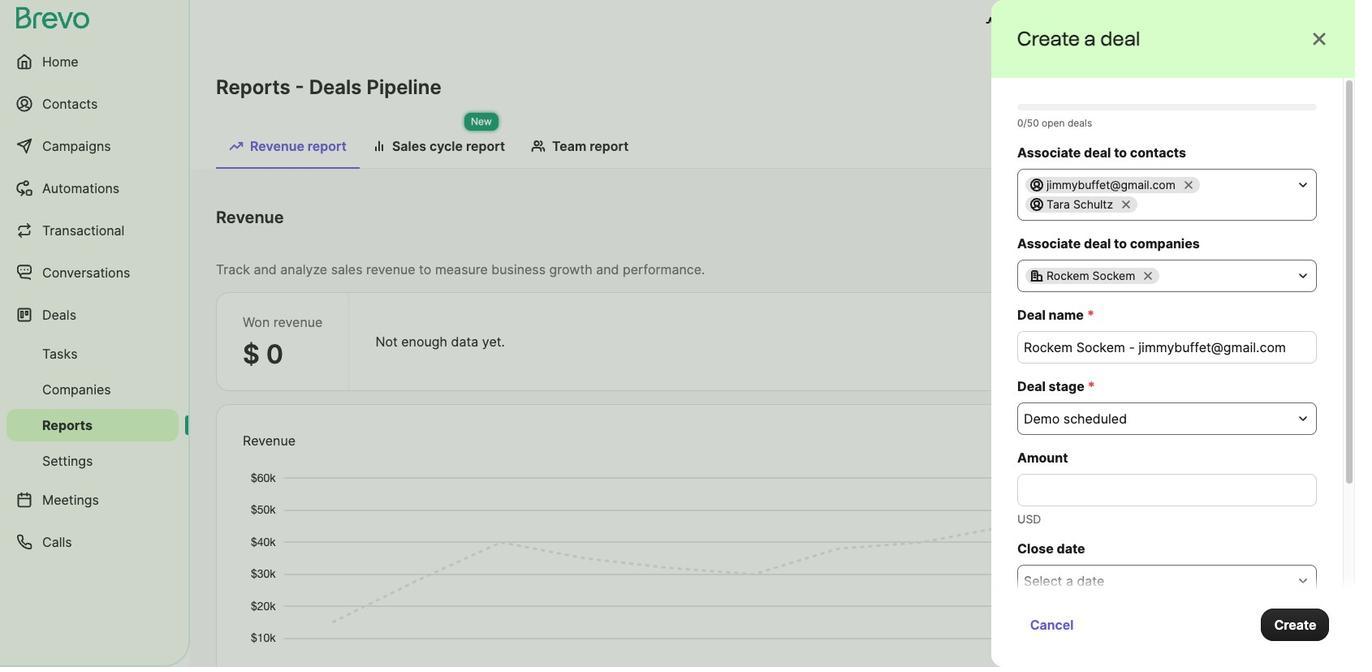 Task type: locate. For each thing, give the bounding box(es) containing it.
select a date
[[1024, 573, 1105, 589]]

a for create a deal
[[1085, 27, 1096, 50]]

report
[[308, 138, 347, 154], [466, 138, 505, 154], [590, 138, 629, 154]]

- up revenue report
[[295, 76, 304, 99]]

- up companies
[[1153, 216, 1159, 232]]

1 horizontal spatial enough
[[1086, 439, 1132, 456]]

conversations
[[42, 265, 130, 281]]

deal
[[1101, 27, 1140, 50], [1084, 145, 1111, 161], [1084, 235, 1111, 252], [1245, 638, 1271, 654]]

None text field
[[1017, 331, 1317, 364], [1017, 474, 1317, 507], [1017, 331, 1317, 364], [1017, 474, 1317, 507]]

1 vertical spatial reports
[[42, 417, 92, 434]]

1 vertical spatial data
[[1136, 439, 1163, 456]]

companies link
[[6, 374, 179, 406]]

0 horizontal spatial not enough data yet.
[[375, 334, 505, 350]]

deals
[[1068, 117, 1092, 129]]

1 vertical spatial revenue
[[216, 208, 284, 227]]

1 vertical spatial not enough data yet.
[[1060, 439, 1190, 456]]

and right growth
[[596, 261, 619, 278]]

settings
[[42, 453, 93, 469]]

task down create a task
[[1093, 638, 1119, 654]]

a for create a task
[[1063, 612, 1071, 628]]

enough down track and analyze sales revenue to measure business growth and performance.
[[401, 334, 447, 350]]

amount
[[1017, 450, 1068, 466]]

- for deals
[[295, 76, 304, 99]]

date up select a date
[[1057, 541, 1085, 557]]

1 horizontal spatial data
[[1136, 439, 1163, 456]]

enough down the scheduled
[[1086, 439, 1132, 456]]

*
[[1087, 307, 1095, 323], [1088, 378, 1095, 395]]

task
[[1074, 612, 1101, 628], [1093, 638, 1119, 654]]

yet. down business
[[482, 334, 505, 350]]

and right track
[[254, 261, 277, 278]]

create for create a deal
[[1017, 27, 1080, 50]]

-
[[295, 76, 304, 99], [1153, 216, 1159, 232]]

usage
[[1005, 15, 1045, 31]]

0 horizontal spatial deals
[[42, 307, 76, 323]]

progress bar
[[1017, 104, 1317, 110]]

0 vertical spatial reports
[[216, 76, 290, 99]]

1 vertical spatial revenue
[[273, 314, 323, 330]]

0 vertical spatial yet.
[[482, 334, 505, 350]]

date
[[995, 216, 1024, 232]]

schultz
[[1073, 197, 1113, 211]]

team report link
[[518, 130, 642, 167]]

- for 01/06/2023
[[1153, 216, 1159, 232]]

0/50 open deals
[[1017, 117, 1092, 129]]

automations link
[[6, 169, 179, 208]]

deal up demo on the right
[[1017, 378, 1046, 395]]

enough
[[401, 334, 447, 350], [1086, 439, 1132, 456]]

create for create a task
[[1017, 612, 1060, 628]]

0 vertical spatial not
[[375, 334, 398, 350]]

reports up revenue report link
[[216, 76, 290, 99]]

meetings
[[42, 492, 99, 508]]

deals up tasks
[[42, 307, 76, 323]]

1 horizontal spatial yet.
[[1167, 439, 1190, 456]]

not enough data yet.
[[375, 334, 505, 350], [1060, 439, 1190, 456]]

not enough data yet. down track and analyze sales revenue to measure business growth and performance.
[[375, 334, 505, 350]]

* right the name
[[1087, 307, 1095, 323]]

tab list containing revenue report
[[216, 130, 1329, 169]]

tab list
[[216, 130, 1329, 169]]

a
[[1085, 27, 1096, 50], [1066, 573, 1073, 589], [1063, 612, 1071, 628], [1082, 638, 1089, 654]]

deals
[[309, 76, 362, 99], [42, 307, 76, 323]]

associate deal to contacts
[[1017, 145, 1186, 161]]

1 horizontal spatial not enough data yet.
[[1060, 439, 1190, 456]]

2 associate from the top
[[1017, 235, 1081, 252]]

associate for associate deal to companies
[[1017, 235, 1081, 252]]

tasks
[[42, 346, 78, 362]]

0 horizontal spatial reports
[[42, 417, 92, 434]]

0 horizontal spatial -
[[295, 76, 304, 99]]

1 horizontal spatial and
[[596, 261, 619, 278]]

deal name *
[[1017, 307, 1095, 323]]

plan
[[1075, 15, 1102, 31]]

associate
[[1017, 145, 1081, 161], [1017, 235, 1081, 252]]

settings link
[[6, 445, 179, 477]]

data down the measure
[[451, 334, 479, 350]]

0 vertical spatial enough
[[401, 334, 447, 350]]

revenue inside revenue report link
[[250, 138, 304, 154]]

data
[[451, 334, 479, 350], [1136, 439, 1163, 456]]

and left plan
[[1048, 15, 1072, 31]]

a down select a date
[[1063, 612, 1071, 628]]

demo scheduled
[[1024, 411, 1127, 427]]

3 report from the left
[[590, 138, 629, 154]]

2 horizontal spatial and
[[1048, 15, 1072, 31]]

to left follow-
[[1122, 638, 1135, 654]]

and inside 'button'
[[1048, 15, 1072, 31]]

report right cycle at top left
[[466, 138, 505, 154]]

and
[[1048, 15, 1072, 31], [254, 261, 277, 278], [596, 261, 619, 278]]

date range
[[995, 216, 1063, 232]]

a down create a task
[[1082, 638, 1089, 654]]

reports inside reports link
[[42, 417, 92, 434]]

1 horizontal spatial not
[[1060, 439, 1082, 456]]

tasks link
[[6, 338, 179, 370]]

revenue up 0
[[273, 314, 323, 330]]

1 deal from the top
[[1017, 307, 1046, 323]]

companies
[[1130, 235, 1200, 252]]

report right team
[[590, 138, 629, 154]]

0 vertical spatial deal
[[1017, 307, 1046, 323]]

0
[[266, 339, 283, 370]]

2 report from the left
[[466, 138, 505, 154]]

associate down open
[[1017, 145, 1081, 161]]

deal stage *
[[1017, 378, 1095, 395]]

2 deal from the top
[[1017, 378, 1046, 395]]

1 vertical spatial *
[[1088, 378, 1095, 395]]

reports up settings on the left bottom
[[42, 417, 92, 434]]

2 horizontal spatial report
[[590, 138, 629, 154]]

report down reports - deals pipeline
[[308, 138, 347, 154]]

0 horizontal spatial yet.
[[482, 334, 505, 350]]

cycle
[[429, 138, 463, 154]]

task down select a date
[[1074, 612, 1101, 628]]

reports
[[216, 76, 290, 99], [42, 417, 92, 434]]

sales cycle report
[[392, 138, 505, 154]]

close date
[[1017, 541, 1085, 557]]

0 vertical spatial deals
[[309, 76, 362, 99]]

1 horizontal spatial -
[[1153, 216, 1159, 232]]

revenue
[[250, 138, 304, 154], [216, 208, 284, 227], [243, 433, 296, 449]]

date right select
[[1077, 573, 1105, 589]]

12/19/2022
[[1082, 216, 1151, 232]]

0 vertical spatial data
[[451, 334, 479, 350]]

0 vertical spatial task
[[1074, 612, 1101, 628]]

deals left pipeline
[[309, 76, 362, 99]]

1 vertical spatial associate
[[1017, 235, 1081, 252]]

1 horizontal spatial report
[[466, 138, 505, 154]]

a inside popup button
[[1066, 573, 1073, 589]]

0 vertical spatial *
[[1087, 307, 1095, 323]]

0 horizontal spatial and
[[254, 261, 277, 278]]

report for revenue report
[[308, 138, 347, 154]]

team report
[[552, 138, 629, 154]]

sales cycle report link
[[360, 130, 518, 167]]

yet. down demo scheduled popup button at bottom
[[1167, 439, 1190, 456]]

create for create a task to follow-up on this deal
[[1037, 638, 1078, 654]]

revenue right sales
[[366, 261, 415, 278]]

deal for deal name
[[1017, 307, 1046, 323]]

create a deal
[[1017, 27, 1140, 50]]

1 vertical spatial -
[[1153, 216, 1159, 232]]

data down demo scheduled popup button at bottom
[[1136, 439, 1163, 456]]

associate down range
[[1017, 235, 1081, 252]]

1 horizontal spatial reports
[[216, 76, 290, 99]]

associate for associate deal to contacts
[[1017, 145, 1081, 161]]

contacts link
[[6, 84, 179, 123]]

0 vertical spatial associate
[[1017, 145, 1081, 161]]

0 vertical spatial revenue
[[366, 261, 415, 278]]

yet.
[[482, 334, 505, 350], [1167, 439, 1190, 456]]

1 vertical spatial deal
[[1017, 378, 1046, 395]]

1 report from the left
[[308, 138, 347, 154]]

1 vertical spatial task
[[1093, 638, 1119, 654]]

1 vertical spatial yet.
[[1167, 439, 1190, 456]]

12/19/2022 - 01/06/2023
[[1082, 216, 1232, 232]]

* right stage
[[1088, 378, 1095, 395]]

a right usage
[[1085, 27, 1096, 50]]

1 associate from the top
[[1017, 145, 1081, 161]]

to
[[1114, 145, 1127, 161], [1114, 235, 1127, 252], [419, 261, 431, 278], [1122, 638, 1135, 654]]

revenue
[[366, 261, 415, 278], [273, 314, 323, 330]]

1 horizontal spatial revenue
[[366, 261, 415, 278]]

up
[[1181, 638, 1196, 654]]

deal left the name
[[1017, 307, 1046, 323]]

1 vertical spatial date
[[1077, 573, 1105, 589]]

0 horizontal spatial revenue
[[273, 314, 323, 330]]

to left the measure
[[419, 261, 431, 278]]

date
[[1057, 541, 1085, 557], [1077, 573, 1105, 589]]

measure
[[435, 261, 488, 278]]

1 vertical spatial not
[[1060, 439, 1082, 456]]

won revenue $ 0
[[243, 314, 323, 370]]

transactional link
[[6, 211, 179, 250]]

not enough data yet. down the scheduled
[[1060, 439, 1190, 456]]

0 vertical spatial revenue
[[250, 138, 304, 154]]

close
[[1017, 541, 1054, 557]]

0 horizontal spatial report
[[308, 138, 347, 154]]

not
[[375, 334, 398, 350], [1060, 439, 1082, 456]]

0 horizontal spatial not
[[375, 334, 398, 350]]

a right select
[[1066, 573, 1073, 589]]

0 vertical spatial -
[[295, 76, 304, 99]]

and for track
[[254, 261, 277, 278]]



Task type: describe. For each thing, give the bounding box(es) containing it.
revenue report link
[[216, 130, 360, 169]]

home
[[42, 54, 78, 70]]

deal for deal stage
[[1017, 378, 1046, 395]]

follow-
[[1138, 638, 1181, 654]]

cancel
[[1030, 617, 1074, 633]]

0/50
[[1017, 117, 1039, 129]]

analyze
[[280, 261, 327, 278]]

meetings link
[[6, 481, 179, 520]]

task for create a task
[[1074, 612, 1101, 628]]

calls
[[42, 534, 72, 551]]

usage and plan button
[[972, 6, 1115, 39]]

contacts
[[42, 96, 98, 112]]

1 horizontal spatial deals
[[309, 76, 362, 99]]

campaigns link
[[6, 127, 179, 166]]

track and analyze sales revenue to measure business growth and performance.
[[216, 261, 705, 278]]

stage
[[1049, 378, 1085, 395]]

create button
[[1261, 609, 1329, 641]]

performance.
[[623, 261, 705, 278]]

a for select a date
[[1066, 573, 1073, 589]]

this
[[1219, 638, 1241, 654]]

conversations link
[[6, 253, 179, 292]]

reports - deals pipeline
[[216, 76, 441, 99]]

date inside popup button
[[1077, 573, 1105, 589]]

range
[[1028, 216, 1063, 232]]

reports for reports - deals pipeline
[[216, 76, 290, 99]]

rockem sockem
[[1047, 269, 1135, 283]]

to down 12/19/2022
[[1114, 235, 1127, 252]]

a for create a task to follow-up on this deal
[[1082, 638, 1089, 654]]

progress bar inside 'create a deal' dialog
[[1017, 104, 1317, 110]]

associate deal to companies
[[1017, 235, 1200, 252]]

contacts
[[1130, 145, 1186, 161]]

1 vertical spatial deals
[[42, 307, 76, 323]]

scheduled
[[1063, 411, 1127, 427]]

demo
[[1024, 411, 1060, 427]]

tara
[[1047, 197, 1070, 211]]

and for usage
[[1048, 15, 1072, 31]]

track
[[216, 261, 250, 278]]

home link
[[6, 42, 179, 81]]

deals link
[[6, 296, 179, 335]]

reports link
[[6, 409, 179, 442]]

0 horizontal spatial enough
[[401, 334, 447, 350]]

$
[[243, 339, 260, 370]]

* for deal name *
[[1087, 307, 1095, 323]]

0 horizontal spatial data
[[451, 334, 479, 350]]

usd
[[1017, 512, 1041, 526]]

usage and plan
[[1005, 15, 1102, 31]]

create inside create button
[[1274, 617, 1316, 633]]

revenue report
[[250, 138, 347, 154]]

0 vertical spatial not enough data yet.
[[375, 334, 505, 350]]

sales
[[392, 138, 426, 154]]

business
[[491, 261, 546, 278]]

tara schultz
[[1047, 197, 1113, 211]]

01/06/2023
[[1161, 216, 1232, 232]]

automations
[[42, 180, 120, 196]]

rockem
[[1047, 269, 1089, 283]]

create a task
[[1017, 612, 1101, 628]]

select a date button
[[1017, 565, 1317, 598]]

* for deal stage *
[[1088, 378, 1095, 395]]

team
[[552, 138, 587, 154]]

cancel button
[[1017, 609, 1087, 641]]

pipeline
[[367, 76, 441, 99]]

revenue inside won revenue $ 0
[[273, 314, 323, 330]]

report for team report
[[590, 138, 629, 154]]

companies
[[42, 382, 111, 398]]

task for create a task to follow-up on this deal
[[1093, 638, 1119, 654]]

campaigns
[[42, 138, 111, 154]]

sales
[[331, 261, 363, 278]]

demo scheduled button
[[1017, 403, 1317, 435]]

1 vertical spatial enough
[[1086, 439, 1132, 456]]

create a task to follow-up on this deal
[[1037, 638, 1271, 654]]

to up jimmybuffet@gmail.com
[[1114, 145, 1127, 161]]

create a deal dialog
[[991, 0, 1355, 667]]

reports for reports
[[42, 417, 92, 434]]

0 vertical spatial date
[[1057, 541, 1085, 557]]

jimmybuffet@gmail.com
[[1047, 178, 1176, 192]]

sockem
[[1093, 269, 1135, 283]]

2 vertical spatial revenue
[[243, 433, 296, 449]]

name
[[1049, 307, 1084, 323]]

growth
[[549, 261, 593, 278]]

transactional
[[42, 222, 125, 239]]

open
[[1042, 117, 1065, 129]]

on
[[1200, 638, 1215, 654]]

select
[[1024, 573, 1062, 589]]

won
[[243, 314, 270, 330]]

calls link
[[6, 523, 179, 562]]



Task type: vqa. For each thing, say whether or not it's contained in the screenshot.
the topmost Not
yes



